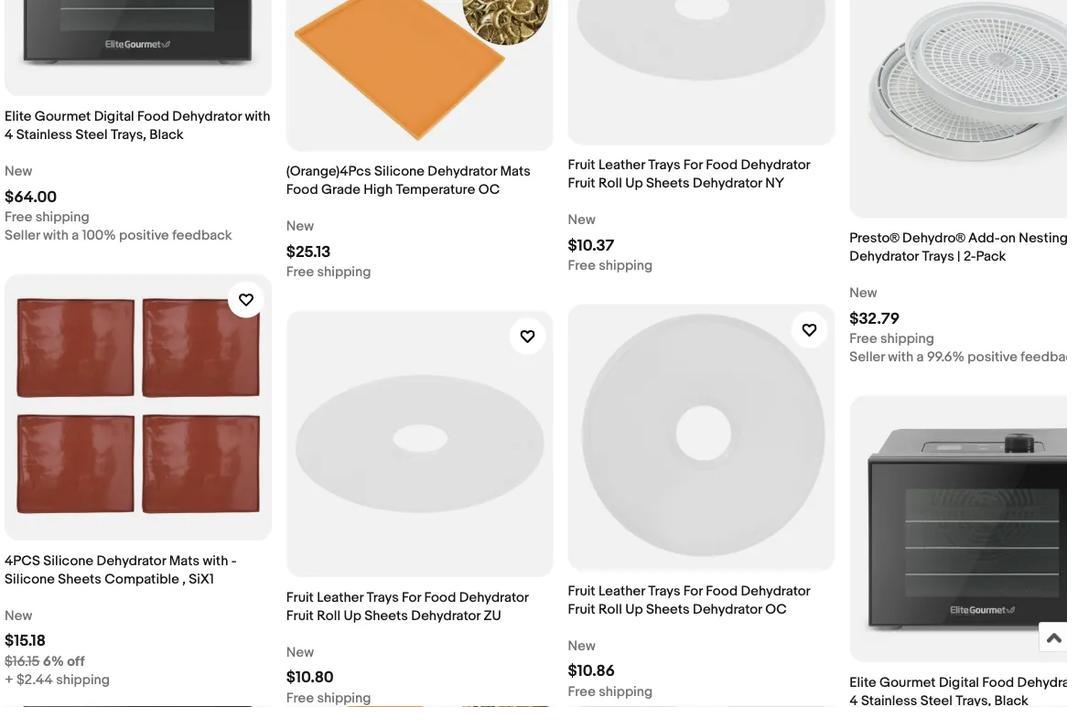 Task type: vqa. For each thing, say whether or not it's contained in the screenshot.
Advanced
no



Task type: locate. For each thing, give the bounding box(es) containing it.
$10.80 text field
[[286, 670, 334, 689]]

Free shipping text field
[[5, 209, 89, 227], [568, 257, 653, 276], [850, 330, 935, 349], [568, 684, 653, 702], [286, 690, 371, 708]]

oc inside (orange)4pcs silicone dehydrator mats food grade high temperature oc
[[479, 182, 500, 199]]

leather up new $10.86 free shipping at bottom right
[[599, 584, 645, 600]]

1 vertical spatial mats
[[169, 554, 200, 570]]

digital up trays,
[[94, 109, 134, 125]]

new up $10.80 text box
[[286, 645, 314, 662]]

new text field up $10.37 text box
[[568, 211, 596, 230]]

roll up new $10.80 free shipping
[[317, 609, 341, 625]]

1 vertical spatial seller
[[850, 350, 886, 366]]

0 horizontal spatial seller
[[5, 228, 40, 244]]

1 vertical spatial positive
[[968, 350, 1018, 366]]

0 horizontal spatial gourmet
[[35, 109, 91, 125]]

roll up new $10.86 free shipping at bottom right
[[599, 602, 623, 619]]

0 vertical spatial elite
[[5, 109, 31, 125]]

free inside new $32.79 free shipping seller with a 99.6% positive feedbac
[[850, 331, 878, 348]]

silicone right the 4pcs
[[43, 554, 94, 570]]

with
[[245, 109, 271, 125], [43, 228, 69, 244], [889, 350, 914, 366], [203, 554, 228, 570]]

gourmet inside elite gourmet digital food dehydrator with 4 stainless steel trays, black
[[35, 109, 91, 125]]

new text field for $10.86
[[568, 638, 596, 656]]

seller inside new $64.00 free shipping seller with a 100% positive feedback
[[5, 228, 40, 244]]

silicone inside (orange)4pcs silicone dehydrator mats food grade high temperature oc
[[375, 164, 425, 180]]

leather for $10.37
[[599, 157, 645, 174]]

shipping down '$10.80'
[[317, 691, 371, 708]]

roll inside 'fruit leather trays for food dehydrator fruit roll up sheets dehydrator zu'
[[317, 609, 341, 625]]

Seller with a 99.6% positive feedbac text field
[[850, 349, 1068, 367]]

new inside new $15.18 $16.15 6% off + $2.44 shipping
[[5, 609, 32, 625]]

0 vertical spatial oc
[[479, 182, 500, 199]]

New text field
[[5, 163, 32, 181], [568, 211, 596, 230], [286, 218, 314, 236], [850, 285, 878, 303], [568, 638, 596, 656]]

shipping for $64.00
[[36, 210, 89, 226]]

1 horizontal spatial new text field
[[286, 644, 314, 663]]

new inside new $10.80 free shipping
[[286, 645, 314, 662]]

100%
[[82, 228, 116, 244]]

six1
[[189, 572, 214, 588]]

1 vertical spatial digital
[[940, 675, 980, 692]]

roll for $10.86
[[599, 602, 623, 619]]

with for $64.00
[[43, 228, 69, 244]]

leather
[[599, 157, 645, 174], [599, 584, 645, 600], [317, 590, 364, 607]]

new up $10.86 text field
[[568, 639, 596, 655]]

sheets up new $10.37 free shipping
[[647, 176, 690, 192]]

free inside new $64.00 free shipping seller with a 100% positive feedback
[[5, 210, 32, 226]]

shipping
[[36, 210, 89, 226], [599, 258, 653, 275], [317, 265, 371, 281], [881, 331, 935, 348], [56, 673, 110, 689], [599, 685, 653, 701], [317, 691, 371, 708]]

new up the "$25.13" in the left top of the page
[[286, 219, 314, 235]]

up up new $10.86 free shipping at bottom right
[[626, 602, 644, 619]]

shipping down the "$25.13" in the left top of the page
[[317, 265, 371, 281]]

seller inside new $32.79 free shipping seller with a 99.6% positive feedbac
[[850, 350, 886, 366]]

New text field
[[5, 608, 32, 626], [286, 644, 314, 663]]

fruit
[[568, 157, 596, 174], [568, 176, 596, 192], [568, 584, 596, 600], [286, 590, 314, 607], [568, 602, 596, 619], [286, 609, 314, 625]]

leather inside fruit leather trays for food dehydrator fruit roll up sheets dehydrator ny
[[599, 157, 645, 174]]

new up $15.18
[[5, 609, 32, 625]]

new up $10.37 text box
[[568, 212, 596, 229]]

new $10.80 free shipping
[[286, 645, 371, 708]]

new inside new $32.79 free shipping seller with a 99.6% positive feedbac
[[850, 286, 878, 302]]

roll
[[599, 176, 623, 192], [599, 602, 623, 619], [317, 609, 341, 625]]

free down $64.00 "text box"
[[5, 210, 32, 226]]

food inside elite gourmet digital food dehydrator with 4 stainless steel trays, black
[[137, 109, 169, 125]]

for inside fruit leather trays for food dehydrator fruit roll up sheets dehydrator ny
[[684, 157, 703, 174]]

new for $10.86
[[568, 639, 596, 655]]

elite
[[5, 109, 31, 125], [850, 675, 877, 692]]

shipping down $64.00
[[36, 210, 89, 226]]

seller down $64.00
[[5, 228, 40, 244]]

sheets inside 4pcs silicone dehydrator mats with - silicone sheets compatible , six1
[[58, 572, 102, 588]]

sheets inside fruit leather trays for food dehydrator fruit roll up sheets dehydrator ny
[[647, 176, 690, 192]]

a inside new $64.00 free shipping seller with a 100% positive feedback
[[72, 228, 79, 244]]

4
[[5, 127, 13, 144]]

free shipping text field down $10.37 text box
[[568, 257, 653, 276]]

new $15.18 $16.15 6% off + $2.44 shipping
[[5, 609, 110, 689]]

new text field for $15.18
[[5, 608, 32, 626]]

positive
[[119, 228, 169, 244], [968, 350, 1018, 366]]

gourmet inside elite gourmet digital food dehydra
[[880, 675, 937, 692]]

$64.00 text field
[[5, 188, 57, 207]]

new inside new $64.00 free shipping seller with a 100% positive feedback
[[5, 164, 32, 180]]

up inside 'fruit leather trays for food dehydrator fruit roll up sheets dehydrator zu'
[[344, 609, 362, 625]]

a inside new $32.79 free shipping seller with a 99.6% positive feedbac
[[917, 350, 925, 366]]

1 horizontal spatial elite
[[850, 675, 877, 692]]

free shipping text field down $10.86 text field
[[568, 684, 653, 702]]

digital left "dehydra"
[[940, 675, 980, 692]]

positive right 100%
[[119, 228, 169, 244]]

sheets up new $10.80 free shipping
[[365, 609, 408, 625]]

presto® dehydro® add-on nesting
[[850, 231, 1068, 265]]

new inside new $10.37 free shipping
[[568, 212, 596, 229]]

food inside fruit leather trays for food dehydrator fruit roll up sheets dehydrator oc
[[706, 584, 738, 600]]

new text field up $32.79
[[850, 285, 878, 303]]

free down $10.80 text box
[[286, 691, 314, 708]]

food inside fruit leather trays for food dehydrator fruit roll up sheets dehydrator ny
[[706, 157, 738, 174]]

free inside new $25.13 free shipping
[[286, 265, 314, 281]]

free shipping text field down the $32.79 text box
[[850, 330, 935, 349]]

elite gourmet digital food dehydra
[[850, 675, 1068, 708]]

dehydrator inside (orange)4pcs silicone dehydrator mats food grade high temperature oc
[[428, 164, 497, 180]]

free shipping text field down '$10.80'
[[286, 690, 371, 708]]

new $10.86 free shipping
[[568, 639, 653, 701]]

new text field for $25.13
[[286, 218, 314, 236]]

sheets up new $10.86 free shipping at bottom right
[[647, 602, 690, 619]]

0 horizontal spatial a
[[72, 228, 79, 244]]

shipping inside new $25.13 free shipping
[[317, 265, 371, 281]]

with inside new $64.00 free shipping seller with a 100% positive feedback
[[43, 228, 69, 244]]

1 horizontal spatial oc
[[766, 602, 787, 619]]

silicone
[[375, 164, 425, 180], [43, 554, 94, 570], [5, 572, 55, 588]]

new text field up $15.18
[[5, 608, 32, 626]]

trays for $10.86
[[649, 584, 681, 600]]

elite inside elite gourmet digital food dehydra
[[850, 675, 877, 692]]

1 vertical spatial a
[[917, 350, 925, 366]]

1 vertical spatial oc
[[766, 602, 787, 619]]

steel
[[76, 127, 108, 144]]

0 horizontal spatial oc
[[479, 182, 500, 199]]

0 horizontal spatial new text field
[[5, 608, 32, 626]]

free inside new $10.86 free shipping
[[568, 685, 596, 701]]

sheets inside 'fruit leather trays for food dehydrator fruit roll up sheets dehydrator zu'
[[365, 609, 408, 625]]

dehydrator
[[172, 109, 242, 125], [741, 157, 811, 174], [428, 164, 497, 180], [693, 176, 763, 192], [97, 554, 166, 570], [741, 584, 811, 600], [459, 590, 529, 607], [693, 602, 763, 619], [411, 609, 481, 625]]

leather for $10.86
[[599, 584, 645, 600]]

food inside (orange)4pcs silicone dehydrator mats food grade high temperature oc
[[286, 182, 318, 199]]

positive right 99.6%
[[968, 350, 1018, 366]]

for for $10.37
[[684, 157, 703, 174]]

roll inside fruit leather trays for food dehydrator fruit roll up sheets dehydrator ny
[[599, 176, 623, 192]]

for inside 'fruit leather trays for food dehydrator fruit roll up sheets dehydrator zu'
[[402, 590, 421, 607]]

trays inside fruit leather trays for food dehydrator fruit roll up sheets dehydrator ny
[[649, 157, 681, 174]]

digital inside elite gourmet digital food dehydra
[[940, 675, 980, 692]]

1 horizontal spatial a
[[917, 350, 925, 366]]

a left 99.6%
[[917, 350, 925, 366]]

with inside 4pcs silicone dehydrator mats with - silicone sheets compatible , six1
[[203, 554, 228, 570]]

shipping inside new $64.00 free shipping seller with a 100% positive feedback
[[36, 210, 89, 226]]

(orange)4pcs
[[286, 164, 372, 180]]

fruit leather trays for food dehydrator fruit roll up sheets dehydrator zu
[[286, 590, 529, 625]]

free for $10.86
[[568, 685, 596, 701]]

leather inside fruit leather trays for food dehydrator fruit roll up sheets dehydrator oc
[[599, 584, 645, 600]]

digital for dehydra
[[940, 675, 980, 692]]

silicone for $15.18
[[43, 554, 94, 570]]

up up new $10.37 free shipping
[[626, 176, 644, 192]]

shipping inside new $10.86 free shipping
[[599, 685, 653, 701]]

0 horizontal spatial elite
[[5, 109, 31, 125]]

dehydrator inside elite gourmet digital food dehydrator with 4 stainless steel trays, black
[[172, 109, 242, 125]]

seller for $32.79
[[850, 350, 886, 366]]

fruit leather trays for food dehydrator fruit roll up sheets dehydrator ny
[[568, 157, 811, 192]]

free down $10.86 text field
[[568, 685, 596, 701]]

$15.18
[[5, 633, 46, 652]]

0 horizontal spatial positive
[[119, 228, 169, 244]]

mats inside (orange)4pcs silicone dehydrator mats food grade high temperature oc
[[500, 164, 531, 180]]

sheets for $10.37
[[647, 176, 690, 192]]

leather up new $10.80 free shipping
[[317, 590, 364, 607]]

new up $32.79
[[850, 286, 878, 302]]

new inside new $25.13 free shipping
[[286, 219, 314, 235]]

new for $15.18
[[5, 609, 32, 625]]

free down $10.37 text box
[[568, 258, 596, 275]]

$10.86 text field
[[568, 663, 616, 682]]

gourmet for elite gourmet digital food dehydra
[[880, 675, 937, 692]]

new
[[5, 164, 32, 180], [568, 212, 596, 229], [286, 219, 314, 235], [850, 286, 878, 302], [5, 609, 32, 625], [568, 639, 596, 655], [286, 645, 314, 662]]

shipping down the $32.79 text box
[[881, 331, 935, 348]]

0 vertical spatial seller
[[5, 228, 40, 244]]

gourmet
[[35, 109, 91, 125], [880, 675, 937, 692]]

seller
[[5, 228, 40, 244], [850, 350, 886, 366]]

shipping inside new $10.37 free shipping
[[599, 258, 653, 275]]

0 vertical spatial silicone
[[375, 164, 425, 180]]

free inside new $10.80 free shipping
[[286, 691, 314, 708]]

elite inside elite gourmet digital food dehydrator with 4 stainless steel trays, black
[[5, 109, 31, 125]]

off
[[67, 654, 85, 671]]

digital
[[94, 109, 134, 125], [940, 675, 980, 692]]

shipping inside new $32.79 free shipping seller with a 99.6% positive feedbac
[[881, 331, 935, 348]]

a left 100%
[[72, 228, 79, 244]]

new text field for $64.00
[[5, 163, 32, 181]]

0 vertical spatial a
[[72, 228, 79, 244]]

for
[[684, 157, 703, 174], [684, 584, 703, 600], [402, 590, 421, 607]]

up up new $10.80 free shipping
[[344, 609, 362, 625]]

free for $10.37
[[568, 258, 596, 275]]

leather inside 'fruit leather trays for food dehydrator fruit roll up sheets dehydrator zu'
[[317, 590, 364, 607]]

$16.15
[[5, 654, 40, 671]]

0 vertical spatial new text field
[[5, 608, 32, 626]]

new text field for $32.79
[[850, 285, 878, 303]]

0 vertical spatial gourmet
[[35, 109, 91, 125]]

1 vertical spatial silicone
[[43, 554, 94, 570]]

1 vertical spatial new text field
[[286, 644, 314, 663]]

1 vertical spatial gourmet
[[880, 675, 937, 692]]

free shipping text field for $10.86
[[568, 684, 653, 702]]

trays inside fruit leather trays for food dehydrator fruit roll up sheets dehydrator oc
[[649, 584, 681, 600]]

1 horizontal spatial gourmet
[[880, 675, 937, 692]]

1 horizontal spatial mats
[[500, 164, 531, 180]]

free shipping text field down $64.00
[[5, 209, 89, 227]]

new inside new $10.86 free shipping
[[568, 639, 596, 655]]

oc
[[479, 182, 500, 199], [766, 602, 787, 619]]

0 vertical spatial positive
[[119, 228, 169, 244]]

0 vertical spatial mats
[[500, 164, 531, 180]]

new text field up the "$25.13" in the left top of the page
[[286, 218, 314, 236]]

99.6%
[[928, 350, 965, 366]]

up
[[626, 176, 644, 192], [626, 602, 644, 619], [344, 609, 362, 625]]

seller down $32.79
[[850, 350, 886, 366]]

new for $25.13
[[286, 219, 314, 235]]

new text field up $10.80 text box
[[286, 644, 314, 663]]

positive inside new $64.00 free shipping seller with a 100% positive feedback
[[119, 228, 169, 244]]

new $32.79 free shipping seller with a 99.6% positive feedbac
[[850, 286, 1068, 366]]

0 horizontal spatial mats
[[169, 554, 200, 570]]

up inside fruit leather trays for food dehydrator fruit roll up sheets dehydrator ny
[[626, 176, 644, 192]]

food
[[137, 109, 169, 125], [706, 157, 738, 174], [286, 182, 318, 199], [706, 584, 738, 600], [424, 590, 456, 607], [983, 675, 1015, 692]]

sheets left compatible
[[58, 572, 102, 588]]

shipping down off
[[56, 673, 110, 689]]

new text field for $10.37
[[568, 211, 596, 230]]

0 horizontal spatial digital
[[94, 109, 134, 125]]

mats
[[500, 164, 531, 180], [169, 554, 200, 570]]

with inside elite gourmet digital food dehydrator with 4 stainless steel trays, black
[[245, 109, 271, 125]]

mats inside 4pcs silicone dehydrator mats with - silicone sheets compatible , six1
[[169, 554, 200, 570]]

,
[[182, 572, 186, 588]]

positive inside new $32.79 free shipping seller with a 99.6% positive feedbac
[[968, 350, 1018, 366]]

digital inside elite gourmet digital food dehydrator with 4 stainless steel trays, black
[[94, 109, 134, 125]]

a for $32.79
[[917, 350, 925, 366]]

roll up new $10.37 free shipping
[[599, 176, 623, 192]]

1 horizontal spatial seller
[[850, 350, 886, 366]]

presto®
[[850, 231, 900, 247]]

a
[[72, 228, 79, 244], [917, 350, 925, 366]]

1 horizontal spatial positive
[[968, 350, 1018, 366]]

new text field up $10.86 text field
[[568, 638, 596, 656]]

sheets for $10.86
[[647, 602, 690, 619]]

shipping down $10.37 text box
[[599, 258, 653, 275]]

new text field up $64.00 "text box"
[[5, 163, 32, 181]]

elite gourmet digital food dehydrator with 4 stainless steel trays, black
[[5, 109, 271, 144]]

new up $64.00 "text box"
[[5, 164, 32, 180]]

leather up new $10.37 free shipping
[[599, 157, 645, 174]]

shipping for $32.79
[[881, 331, 935, 348]]

$32.79 text field
[[850, 310, 900, 329]]

silicone up high
[[375, 164, 425, 180]]

food inside elite gourmet digital food dehydra
[[983, 675, 1015, 692]]

silicone for $25.13
[[375, 164, 425, 180]]

up inside fruit leather trays for food dehydrator fruit roll up sheets dehydrator oc
[[626, 602, 644, 619]]

with inside new $32.79 free shipping seller with a 99.6% positive feedbac
[[889, 350, 914, 366]]

free down $32.79
[[850, 331, 878, 348]]

sheets inside fruit leather trays for food dehydrator fruit roll up sheets dehydrator oc
[[647, 602, 690, 619]]

free down the "$25.13" in the left top of the page
[[286, 265, 314, 281]]

free
[[5, 210, 32, 226], [568, 258, 596, 275], [286, 265, 314, 281], [850, 331, 878, 348], [568, 685, 596, 701], [286, 691, 314, 708]]

free inside new $10.37 free shipping
[[568, 258, 596, 275]]

free for $64.00
[[5, 210, 32, 226]]

food inside 'fruit leather trays for food dehydrator fruit roll up sheets dehydrator zu'
[[424, 590, 456, 607]]

trays inside 'fruit leather trays for food dehydrator fruit roll up sheets dehydrator zu'
[[367, 590, 399, 607]]

0 vertical spatial digital
[[94, 109, 134, 125]]

1 horizontal spatial digital
[[940, 675, 980, 692]]

silicone down the 4pcs
[[5, 572, 55, 588]]

shipping down $10.86 text field
[[599, 685, 653, 701]]

for inside fruit leather trays for food dehydrator fruit roll up sheets dehydrator oc
[[684, 584, 703, 600]]

roll inside fruit leather trays for food dehydrator fruit roll up sheets dehydrator oc
[[599, 602, 623, 619]]

trays
[[649, 157, 681, 174], [649, 584, 681, 600], [367, 590, 399, 607]]

new text field for $10.80
[[286, 644, 314, 663]]

mats for $15.18
[[169, 554, 200, 570]]

1 vertical spatial elite
[[850, 675, 877, 692]]

shipping inside new $10.80 free shipping
[[317, 691, 371, 708]]

sheets
[[647, 176, 690, 192], [58, 572, 102, 588], [647, 602, 690, 619], [365, 609, 408, 625]]



Task type: describe. For each thing, give the bounding box(es) containing it.
6%
[[43, 654, 64, 671]]

free shipping text field for $64.00
[[5, 209, 89, 227]]

4pcs
[[5, 554, 40, 570]]

4pcs silicone dehydrator mats with - silicone sheets compatible , six1
[[5, 554, 237, 588]]

(orange)4pcs silicone dehydrator mats food grade high temperature oc
[[286, 164, 531, 199]]

black
[[150, 127, 184, 144]]

dehydro®
[[903, 231, 966, 247]]

feedbac
[[1022, 350, 1068, 366]]

up for $10.37
[[626, 176, 644, 192]]

roll for $10.37
[[599, 176, 623, 192]]

free for $10.80
[[286, 691, 314, 708]]

for for $10.86
[[684, 584, 703, 600]]

seller for $64.00
[[5, 228, 40, 244]]

mats for $25.13
[[500, 164, 531, 180]]

trays for $10.37
[[649, 157, 681, 174]]

shipping for $25.13
[[317, 265, 371, 281]]

$2.44
[[16, 673, 53, 689]]

-
[[232, 554, 237, 570]]

high
[[364, 182, 393, 199]]

with for gourmet
[[245, 109, 271, 125]]

free shipping text field for $10.37
[[568, 257, 653, 276]]

$25.13
[[286, 243, 331, 262]]

Seller with a 100% positive feedback text field
[[5, 227, 232, 245]]

add-
[[969, 231, 1001, 247]]

elite gourmet digital food dehydra link
[[850, 396, 1068, 708]]

$10.86
[[568, 663, 616, 682]]

for for $10.80
[[402, 590, 421, 607]]

shipping inside new $15.18 $16.15 6% off + $2.44 shipping
[[56, 673, 110, 689]]

new $25.13 free shipping
[[286, 219, 371, 281]]

shipping for $10.86
[[599, 685, 653, 701]]

free shipping text field for $32.79
[[850, 330, 935, 349]]

elite for elite gourmet digital food dehydra
[[850, 675, 877, 692]]

dehydra
[[1018, 675, 1068, 692]]

$10.37
[[568, 237, 615, 256]]

positive for $64.00
[[119, 228, 169, 244]]

up for $10.80
[[344, 609, 362, 625]]

new for $64.00
[[5, 164, 32, 180]]

+
[[5, 673, 13, 689]]

2 vertical spatial silicone
[[5, 572, 55, 588]]

$25.13 text field
[[286, 243, 331, 262]]

zu
[[484, 609, 502, 625]]

free for $32.79
[[850, 331, 878, 348]]

sheets for $10.80
[[365, 609, 408, 625]]

oc inside fruit leather trays for food dehydrator fruit roll up sheets dehydrator oc
[[766, 602, 787, 619]]

leather for $10.80
[[317, 590, 364, 607]]

$15.18 text field
[[5, 633, 46, 652]]

new $10.37 free shipping
[[568, 212, 653, 275]]

+ $2.44 shipping text field
[[5, 672, 110, 690]]

$32.79
[[850, 310, 900, 329]]

dehydrator inside 4pcs silicone dehydrator mats with - silicone sheets compatible , six1
[[97, 554, 166, 570]]

$64.00
[[5, 188, 57, 207]]

up for $10.86
[[626, 602, 644, 619]]

positive for $32.79
[[968, 350, 1018, 366]]

grade
[[321, 182, 361, 199]]

with for $32.79
[[889, 350, 914, 366]]

trays for $10.80
[[367, 590, 399, 607]]

ny
[[766, 176, 785, 192]]

shipping for $10.37
[[599, 258, 653, 275]]

feedback
[[172, 228, 232, 244]]

stainless
[[16, 127, 72, 144]]

compatible
[[105, 572, 179, 588]]

free for $25.13
[[286, 265, 314, 281]]

new $64.00 free shipping seller with a 100% positive feedback
[[5, 164, 232, 244]]

fruit leather trays for food dehydrator fruit roll up sheets dehydrator oc
[[568, 584, 811, 619]]

gourmet for elite gourmet digital food dehydrator with 4 stainless steel trays, black
[[35, 109, 91, 125]]

food for $10.86
[[706, 584, 738, 600]]

trays,
[[111, 127, 146, 144]]

digital for dehydrator
[[94, 109, 134, 125]]

food for $10.80
[[424, 590, 456, 607]]

elite for elite gourmet digital food dehydrator with 4 stainless steel trays, black
[[5, 109, 31, 125]]

$10.37 text field
[[568, 237, 615, 256]]

roll for $10.80
[[317, 609, 341, 625]]

$10.80
[[286, 670, 334, 689]]

Free shipping text field
[[286, 264, 371, 282]]

food for $10.37
[[706, 157, 738, 174]]

shipping for $10.80
[[317, 691, 371, 708]]

on
[[1001, 231, 1017, 247]]

temperature
[[396, 182, 476, 199]]

nesting
[[1020, 231, 1068, 247]]

new for $10.37
[[568, 212, 596, 229]]

food for $25.13
[[286, 182, 318, 199]]

new for $32.79
[[850, 286, 878, 302]]

new for $10.80
[[286, 645, 314, 662]]

previous price $16.15 6% off text field
[[5, 654, 85, 672]]

a for $64.00
[[72, 228, 79, 244]]

free shipping text field for $10.80
[[286, 690, 371, 708]]



